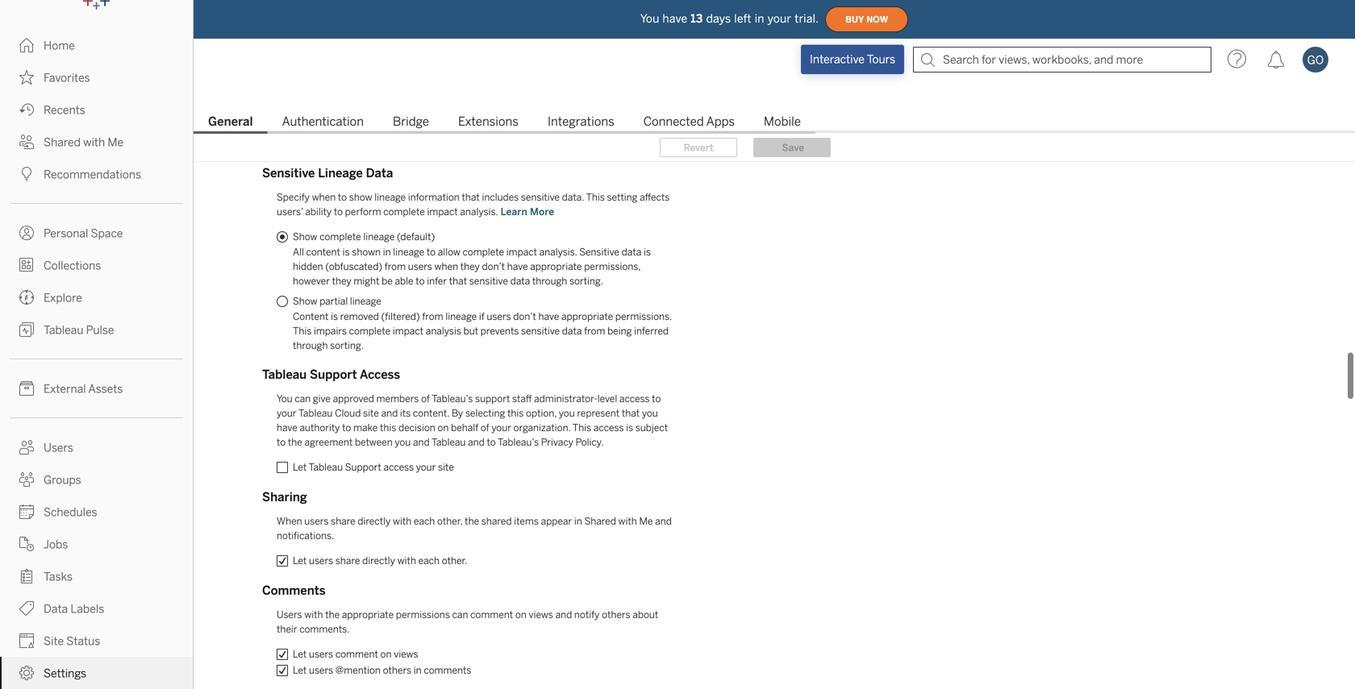 Task type: vqa. For each thing, say whether or not it's contained in the screenshot.
DATA LABELS
yes



Task type: locate. For each thing, give the bounding box(es) containing it.
1 vertical spatial can
[[452, 610, 468, 621]]

in inside when users share directly with each other, the shared items appear in shared with me and notifications.
[[574, 516, 582, 528]]

policy.
[[576, 437, 604, 449]]

1 let from the top
[[293, 462, 307, 474]]

impact down learn more link
[[507, 247, 537, 258]]

don't inside show partial lineage content is removed (filtered) from lineage if users don't have appropriate permissions. this impairs complete impact analysis but prevents sensitive data from being inferred through sorting.
[[513, 311, 536, 323]]

prevents
[[481, 326, 519, 337]]

tours
[[867, 53, 896, 66]]

0 vertical spatial can
[[295, 393, 311, 405]]

they down allow
[[461, 261, 480, 273]]

0 vertical spatial me
[[108, 136, 124, 149]]

2 horizontal spatial on
[[516, 610, 527, 621]]

(filtered)
[[381, 311, 420, 323]]

0 horizontal spatial impact
[[393, 326, 424, 337]]

can left give
[[295, 393, 311, 405]]

lineage inside specify when to show lineage information that includes sensitive data. this setting affects users' ability to perform complete impact analysis.
[[375, 192, 406, 203]]

in left comments
[[414, 665, 422, 677]]

lineage
[[375, 192, 406, 203], [363, 231, 395, 243], [393, 247, 425, 258], [350, 296, 381, 307], [446, 311, 477, 323]]

1 horizontal spatial analysis.
[[540, 247, 577, 258]]

2 horizontal spatial data
[[622, 247, 642, 258]]

2 vertical spatial this
[[573, 422, 592, 434]]

this down content
[[293, 326, 312, 337]]

you left 13
[[641, 12, 660, 25]]

data
[[622, 247, 642, 258], [510, 276, 530, 287], [562, 326, 582, 337]]

1 vertical spatial you
[[277, 393, 293, 405]]

let tableau support access your site
[[293, 462, 454, 474]]

share inside when users share directly with each other, the shared items appear in shared with me and notifications.
[[331, 516, 356, 528]]

they down (obfuscated)
[[332, 276, 352, 287]]

appear
[[541, 516, 572, 528]]

0 horizontal spatial comment
[[336, 649, 378, 661]]

content
[[293, 311, 329, 323]]

tableau's down organization. at the left of the page
[[498, 437, 539, 449]]

2 vertical spatial sensitive
[[521, 326, 560, 337]]

1 vertical spatial share
[[336, 556, 360, 567]]

users inside show partial lineage content is removed (filtered) from lineage if users don't have appropriate permissions. this impairs complete impact analysis but prevents sensitive data from being inferred through sorting.
[[487, 311, 511, 323]]

2 show from the top
[[293, 296, 318, 307]]

tableau
[[44, 324, 83, 337], [262, 368, 307, 382], [299, 408, 333, 420], [432, 437, 466, 449], [309, 462, 343, 474]]

0 horizontal spatial sorting.
[[330, 340, 364, 352]]

shared with me
[[44, 136, 124, 149]]

sensitive inside specify when to show lineage information that includes sensitive data. this setting affects users' ability to perform complete impact analysis.
[[521, 192, 560, 203]]

access down between
[[384, 462, 414, 474]]

shared right appear
[[585, 516, 616, 528]]

the up comments.
[[325, 610, 340, 621]]

recents link
[[0, 94, 193, 126]]

1 horizontal spatial when
[[435, 261, 458, 273]]

external assets
[[44, 383, 123, 396]]

tableau inside tableau pulse link
[[44, 324, 83, 337]]

have inside show partial lineage content is removed (filtered) from lineage if users don't have appropriate permissions. this impairs complete impact analysis but prevents sensitive data from being inferred through sorting.
[[539, 311, 559, 323]]

includes
[[482, 192, 519, 203]]

1 horizontal spatial sorting.
[[570, 276, 603, 287]]

complete up (default)
[[384, 206, 425, 218]]

impact inside specify when to show lineage information that includes sensitive data. this setting affects users' ability to perform complete impact analysis.
[[427, 206, 458, 218]]

users up prevents
[[487, 311, 511, 323]]

0 vertical spatial of
[[421, 393, 430, 405]]

each left other,
[[414, 516, 435, 528]]

0 vertical spatial when
[[312, 192, 336, 203]]

and inside users with the appropriate permissions can comment on views and notify others about their comments.
[[556, 610, 572, 621]]

subject
[[636, 422, 668, 434]]

2 horizontal spatial the
[[465, 516, 479, 528]]

you for you can give approved members of tableau's support staff administrator-level access to your tableau cloud site and its content. by selecting this option, you represent that you have authority to make this decision on behalf of your organization. this access is subject to the agreement between you and tableau and to tableau's privacy policy.
[[277, 393, 293, 405]]

0 horizontal spatial data
[[510, 276, 530, 287]]

sensitive
[[521, 192, 560, 203], [469, 276, 508, 287], [521, 326, 560, 337]]

views inside users with the appropriate permissions can comment on views and notify others about their comments.
[[529, 610, 553, 621]]

impairs
[[314, 326, 347, 337]]

directly inside when users share directly with each other, the shared items appear in shared with me and notifications.
[[358, 516, 391, 528]]

0 horizontal spatial site
[[363, 408, 379, 420]]

appropriate
[[530, 261, 582, 273], [562, 311, 613, 323], [342, 610, 394, 621]]

is down affects
[[644, 247, 651, 258]]

sensitive up the permissions,
[[580, 247, 620, 258]]

shared
[[44, 136, 81, 149], [585, 516, 616, 528]]

through down the more
[[532, 276, 568, 287]]

this right the data.
[[586, 192, 605, 203]]

0 vertical spatial directly
[[358, 516, 391, 528]]

you for you have 13 days left in your trial.
[[641, 12, 660, 25]]

0 vertical spatial the
[[288, 437, 302, 449]]

0 horizontal spatial the
[[288, 437, 302, 449]]

be
[[382, 276, 393, 287]]

1 vertical spatial users
[[277, 610, 302, 621]]

data up show
[[366, 166, 393, 181]]

this
[[586, 192, 605, 203], [293, 326, 312, 337], [573, 422, 592, 434]]

to
[[338, 192, 347, 203], [334, 206, 343, 218], [427, 247, 436, 258], [416, 276, 425, 287], [652, 393, 661, 405], [342, 422, 351, 434], [277, 437, 286, 449], [487, 437, 496, 449]]

this down staff
[[508, 408, 524, 420]]

1 vertical spatial impact
[[507, 247, 537, 258]]

lineage up removed
[[350, 296, 381, 307]]

1 vertical spatial from
[[422, 311, 443, 323]]

impact down (filtered)
[[393, 326, 424, 337]]

from up analysis
[[422, 311, 443, 323]]

let for let users share directly with each other.
[[293, 556, 307, 567]]

staff
[[512, 393, 532, 405]]

comment inside users with the appropriate permissions can comment on views and notify others about their comments.
[[471, 610, 513, 621]]

comment right permissions on the bottom left of page
[[471, 610, 513, 621]]

views left notify at the bottom left
[[529, 610, 553, 621]]

in right shown
[[383, 247, 391, 258]]

0 horizontal spatial on
[[381, 649, 392, 661]]

have left authority
[[277, 422, 298, 434]]

0 vertical spatial users
[[44, 442, 73, 455]]

of down selecting
[[481, 422, 489, 434]]

0 vertical spatial views
[[529, 610, 553, 621]]

0 vertical spatial others
[[602, 610, 631, 621]]

represent
[[577, 408, 620, 420]]

home link
[[0, 29, 193, 61]]

hidden
[[293, 261, 323, 273]]

1 vertical spatial directly
[[362, 556, 395, 567]]

from left being
[[584, 326, 605, 337]]

with
[[83, 136, 105, 149], [393, 516, 412, 528], [619, 516, 637, 528], [398, 556, 416, 567], [304, 610, 323, 621]]

0 horizontal spatial when
[[312, 192, 336, 203]]

navigation
[[194, 110, 1356, 134]]

1 vertical spatial through
[[293, 340, 328, 352]]

appropriate inside the show complete lineage (default) all content is shown in lineage to allow complete impact analysis. sensitive data is hidden (obfuscated) from users when they don't have appropriate permissions, however they might be able to infer that sensitive data through sorting.
[[530, 261, 582, 273]]

0 horizontal spatial can
[[295, 393, 311, 405]]

this up between
[[380, 422, 396, 434]]

Search for views, workbooks, and more text field
[[913, 47, 1212, 73]]

don't up if
[[482, 261, 505, 273]]

can inside you can give approved members of tableau's support staff administrator-level access to your tableau cloud site and its content. by selecting this option, you represent that you have authority to make this decision on behalf of your organization. this access is subject to the agreement between you and tableau and to tableau's privacy policy.
[[295, 393, 311, 405]]

on left notify at the bottom left
[[516, 610, 527, 621]]

the right other,
[[465, 516, 479, 528]]

their
[[277, 624, 297, 636]]

let
[[293, 462, 307, 474], [293, 556, 307, 567], [293, 649, 307, 661], [293, 665, 307, 677]]

0 horizontal spatial tableau's
[[432, 393, 473, 405]]

1 vertical spatial sensitive
[[469, 276, 508, 287]]

users up groups
[[44, 442, 73, 455]]

2 vertical spatial appropriate
[[342, 610, 394, 621]]

users for users with the appropriate permissions can comment on views and notify others about their comments.
[[277, 610, 302, 621]]

appropriate left the permissions,
[[530, 261, 582, 273]]

0 vertical spatial appropriate
[[530, 261, 582, 273]]

your down decision
[[416, 462, 436, 474]]

schedules
[[44, 506, 97, 520]]

data labels link
[[0, 593, 193, 625]]

sorting. down the permissions,
[[570, 276, 603, 287]]

show inside the show complete lineage (default) all content is shown in lineage to allow complete impact analysis. sensitive data is hidden (obfuscated) from users when they don't have appropriate permissions, however they might be able to infer that sensitive data through sorting.
[[293, 231, 318, 243]]

this up policy.
[[573, 422, 592, 434]]

1 horizontal spatial me
[[639, 516, 653, 528]]

appropriate up comments.
[[342, 610, 394, 621]]

show
[[293, 231, 318, 243], [293, 296, 318, 307]]

impact down information on the left top of page
[[427, 206, 458, 218]]

favorites
[[44, 71, 90, 85]]

tasks link
[[0, 561, 193, 593]]

each inside when users share directly with each other, the shared items appear in shared with me and notifications.
[[414, 516, 435, 528]]

users link
[[0, 432, 193, 464]]

share
[[331, 516, 356, 528], [336, 556, 360, 567]]

users up notifications.
[[304, 516, 329, 528]]

is inside you can give approved members of tableau's support staff administrator-level access to your tableau cloud site and its content. by selecting this option, you represent that you have authority to make this decision on behalf of your organization. this access is subject to the agreement between you and tableau and to tableau's privacy policy.
[[626, 422, 633, 434]]

2 vertical spatial impact
[[393, 326, 424, 337]]

site up make
[[363, 408, 379, 420]]

show partial lineage content is removed (filtered) from lineage if users don't have appropriate permissions. this impairs complete impact analysis but prevents sensitive data from being inferred through sorting.
[[293, 296, 672, 352]]

1 vertical spatial when
[[435, 261, 458, 273]]

directly for other.
[[362, 556, 395, 567]]

others right @mention
[[383, 665, 412, 677]]

1 vertical spatial tableau's
[[498, 437, 539, 449]]

site down behalf
[[438, 462, 454, 474]]

me
[[108, 136, 124, 149], [639, 516, 653, 528]]

to up subject
[[652, 393, 661, 405]]

data inside show partial lineage content is removed (filtered) from lineage if users don't have appropriate permissions. this impairs complete impact analysis but prevents sensitive data from being inferred through sorting.
[[562, 326, 582, 337]]

show inside show partial lineage content is removed (filtered) from lineage if users don't have appropriate permissions. this impairs complete impact analysis but prevents sensitive data from being inferred through sorting.
[[293, 296, 318, 307]]

1 vertical spatial they
[[332, 276, 352, 287]]

0 vertical spatial comment
[[471, 610, 513, 621]]

2 vertical spatial data
[[562, 326, 582, 337]]

tasks
[[44, 571, 73, 584]]

with right appear
[[619, 516, 637, 528]]

from
[[385, 261, 406, 273], [422, 311, 443, 323], [584, 326, 605, 337]]

that right infer
[[449, 276, 467, 287]]

however
[[293, 276, 330, 287]]

1 vertical spatial data
[[44, 603, 68, 616]]

0 vertical spatial they
[[461, 261, 480, 273]]

1 vertical spatial that
[[449, 276, 467, 287]]

sensitive inside show partial lineage content is removed (filtered) from lineage if users don't have appropriate permissions. this impairs complete impact analysis but prevents sensitive data from being inferred through sorting.
[[521, 326, 560, 337]]

1 horizontal spatial through
[[532, 276, 568, 287]]

show up "all" on the top
[[293, 231, 318, 243]]

to left agreement
[[277, 437, 286, 449]]

2 vertical spatial that
[[622, 408, 640, 420]]

1 show from the top
[[293, 231, 318, 243]]

0 horizontal spatial data
[[44, 603, 68, 616]]

analysis. down the more
[[540, 247, 577, 258]]

1 vertical spatial each
[[418, 556, 440, 567]]

recents
[[44, 104, 85, 117]]

that inside specify when to show lineage information that includes sensitive data. this setting affects users' ability to perform complete impact analysis.
[[462, 192, 480, 203]]

impact inside show partial lineage content is removed (filtered) from lineage if users don't have appropriate permissions. this impairs complete impact analysis but prevents sensitive data from being inferred through sorting.
[[393, 326, 424, 337]]

settings
[[44, 668, 86, 681]]

users for users
[[44, 442, 73, 455]]

sensitive inside the show complete lineage (default) all content is shown in lineage to allow complete impact analysis. sensitive data is hidden (obfuscated) from users when they don't have appropriate permissions, however they might be able to infer that sensitive data through sorting.
[[580, 247, 620, 258]]

you inside you can give approved members of tableau's support staff administrator-level access to your tableau cloud site and its content. by selecting this option, you represent that you have authority to make this decision on behalf of your organization. this access is subject to the agreement between you and tableau and to tableau's privacy policy.
[[277, 393, 293, 405]]

1 vertical spatial sorting.
[[330, 340, 364, 352]]

0 horizontal spatial views
[[394, 649, 418, 661]]

1 vertical spatial shared
[[585, 516, 616, 528]]

1 vertical spatial comment
[[336, 649, 378, 661]]

0 vertical spatial sensitive
[[521, 192, 560, 203]]

1 vertical spatial of
[[481, 422, 489, 434]]

share up notifications.
[[331, 516, 356, 528]]

through
[[532, 276, 568, 287], [293, 340, 328, 352]]

1 horizontal spatial views
[[529, 610, 553, 621]]

in right left at the top
[[755, 12, 765, 25]]

analysis.
[[460, 206, 498, 218], [540, 247, 577, 258]]

views inside let users comment on views let users @mention others in comments
[[394, 649, 418, 661]]

sorting. down impairs
[[330, 340, 364, 352]]

1 vertical spatial this
[[293, 326, 312, 337]]

and
[[381, 408, 398, 420], [413, 437, 430, 449], [468, 437, 485, 449], [655, 516, 672, 528], [556, 610, 572, 621]]

0 vertical spatial sensitive
[[262, 166, 315, 181]]

they
[[461, 261, 480, 273], [332, 276, 352, 287]]

have inside the show complete lineage (default) all content is shown in lineage to allow complete impact analysis. sensitive data is hidden (obfuscated) from users when they don't have appropriate permissions, however they might be able to infer that sensitive data through sorting.
[[507, 261, 528, 273]]

you down decision
[[395, 437, 411, 449]]

1 vertical spatial others
[[383, 665, 412, 677]]

each left other. at the bottom left
[[418, 556, 440, 567]]

this inside specify when to show lineage information that includes sensitive data. this setting affects users' ability to perform complete impact analysis.
[[586, 192, 605, 203]]

appropriate up being
[[562, 311, 613, 323]]

connected apps
[[644, 115, 735, 129]]

mobile
[[764, 115, 801, 129]]

2 let from the top
[[293, 556, 307, 567]]

sensitive right prevents
[[521, 326, 560, 337]]

0 vertical spatial analysis.
[[460, 206, 498, 218]]

2 horizontal spatial impact
[[507, 247, 537, 258]]

notifications.
[[277, 531, 334, 542]]

0 vertical spatial site
[[363, 408, 379, 420]]

when down allow
[[435, 261, 458, 273]]

0 horizontal spatial they
[[332, 276, 352, 287]]

recommendations link
[[0, 158, 193, 190]]

main content containing general
[[194, 73, 1356, 690]]

0 vertical spatial you
[[641, 12, 660, 25]]

impact for analysis.
[[427, 206, 458, 218]]

this
[[508, 408, 524, 420], [380, 422, 396, 434]]

on inside you can give approved members of tableau's support staff administrator-level access to your tableau cloud site and its content. by selecting this option, you represent that you have authority to make this decision on behalf of your organization. this access is subject to the agreement between you and tableau and to tableau's privacy policy.
[[438, 422, 449, 434]]

shared with me link
[[0, 126, 193, 158]]

lineage up "but"
[[446, 311, 477, 323]]

collections link
[[0, 249, 193, 282]]

when inside specify when to show lineage information that includes sensitive data. this setting affects users' ability to perform complete impact analysis.
[[312, 192, 336, 203]]

others right notify at the bottom left
[[602, 610, 631, 621]]

0 vertical spatial each
[[414, 516, 435, 528]]

directly left other. at the bottom left
[[362, 556, 395, 567]]

the down authority
[[288, 437, 302, 449]]

can
[[295, 393, 311, 405], [452, 610, 468, 621]]

allow
[[438, 247, 461, 258]]

when
[[312, 192, 336, 203], [435, 261, 458, 273]]

main content
[[194, 73, 1356, 690]]

1 horizontal spatial shared
[[585, 516, 616, 528]]

learn more link
[[498, 205, 557, 219]]

each for other.
[[418, 556, 440, 567]]

0 horizontal spatial sensitive
[[262, 166, 315, 181]]

1 vertical spatial sensitive
[[580, 247, 620, 258]]

through down impairs
[[293, 340, 328, 352]]

directly up let users share directly with each other.
[[358, 516, 391, 528]]

0 vertical spatial share
[[331, 516, 356, 528]]

0 vertical spatial don't
[[482, 261, 505, 273]]

by
[[452, 408, 463, 420]]

on down content.
[[438, 422, 449, 434]]

1 horizontal spatial data
[[562, 326, 582, 337]]

users up 'able'
[[408, 261, 432, 273]]

navigation containing general
[[194, 110, 1356, 134]]

1 horizontal spatial can
[[452, 610, 468, 621]]

1 vertical spatial don't
[[513, 311, 536, 323]]

revert button
[[660, 138, 738, 157]]

access right level
[[620, 393, 650, 405]]

0 horizontal spatial analysis.
[[460, 206, 498, 218]]

jobs
[[44, 539, 68, 552]]

that left includes
[[462, 192, 480, 203]]

users inside users with the appropriate permissions can comment on views and notify others about their comments.
[[277, 610, 302, 621]]

let for let tableau support access your site
[[293, 462, 307, 474]]

you down administrator-
[[559, 408, 575, 420]]

1 horizontal spatial the
[[325, 610, 340, 621]]

have down learn
[[507, 261, 528, 273]]

authority
[[300, 422, 340, 434]]

tableau's up by
[[432, 393, 473, 405]]

being
[[608, 326, 632, 337]]

1 vertical spatial on
[[516, 610, 527, 621]]

users up their
[[277, 610, 302, 621]]

support
[[310, 368, 357, 382], [345, 462, 382, 474]]

the inside users with the appropriate permissions can comment on views and notify others about their comments.
[[325, 610, 340, 621]]

of up content.
[[421, 393, 430, 405]]

but
[[464, 326, 479, 337]]

on up @mention
[[381, 649, 392, 661]]

shared
[[482, 516, 512, 528]]

appropriate inside show partial lineage content is removed (filtered) from lineage if users don't have appropriate permissions. this impairs complete impact analysis but prevents sensitive data from being inferred through sorting.
[[562, 311, 613, 323]]

shared down recents
[[44, 136, 81, 149]]

1 horizontal spatial users
[[277, 610, 302, 621]]

make
[[353, 422, 378, 434]]

behalf
[[451, 422, 479, 434]]

data up the permissions,
[[622, 247, 642, 258]]

2 vertical spatial from
[[584, 326, 605, 337]]

1 vertical spatial show
[[293, 296, 318, 307]]

0 vertical spatial sorting.
[[570, 276, 603, 287]]

that inside you can give approved members of tableau's support staff administrator-level access to your tableau cloud site and its content. by selecting this option, you represent that you have authority to make this decision on behalf of your organization. this access is subject to the agreement between you and tableau and to tableau's privacy policy.
[[622, 408, 640, 420]]

with up comments.
[[304, 610, 323, 621]]

in right appear
[[574, 516, 582, 528]]

its
[[400, 408, 411, 420]]

0 vertical spatial data
[[622, 247, 642, 258]]

able
[[395, 276, 414, 287]]

complete down removed
[[349, 326, 391, 337]]

1 horizontal spatial others
[[602, 610, 631, 621]]

1 horizontal spatial on
[[438, 422, 449, 434]]

1 horizontal spatial sensitive
[[580, 247, 620, 258]]

have right if
[[539, 311, 559, 323]]

tableau support access
[[262, 368, 400, 382]]

sensitive lineage data option group
[[277, 229, 672, 353]]

external assets link
[[0, 373, 193, 405]]

users inside main navigation. press the up and down arrow keys to access links. element
[[44, 442, 73, 455]]

from inside the show complete lineage (default) all content is shown in lineage to allow complete impact analysis. sensitive data is hidden (obfuscated) from users when they don't have appropriate permissions, however they might be able to infer that sensitive data through sorting.
[[385, 261, 406, 273]]

don't
[[482, 261, 505, 273], [513, 311, 536, 323]]

each for other,
[[414, 516, 435, 528]]

let for let users comment on views let users @mention others in comments
[[293, 649, 307, 661]]

if
[[479, 311, 485, 323]]

sensitive lineage data
[[262, 166, 393, 181]]

1 horizontal spatial don't
[[513, 311, 536, 323]]

that up subject
[[622, 408, 640, 420]]

0 vertical spatial this
[[586, 192, 605, 203]]

lineage up shown
[[363, 231, 395, 243]]

3 let from the top
[[293, 649, 307, 661]]

sensitive up if
[[469, 276, 508, 287]]

support up give
[[310, 368, 357, 382]]

data up prevents
[[510, 276, 530, 287]]



Task type: describe. For each thing, give the bounding box(es) containing it.
sub-spaces tab list
[[194, 113, 1356, 134]]

decision
[[399, 422, 436, 434]]

explore
[[44, 292, 82, 305]]

the inside when users share directly with each other, the shared items appear in shared with me and notifications.
[[465, 516, 479, 528]]

tableau pulse link
[[0, 314, 193, 346]]

13
[[691, 12, 703, 25]]

have inside you can give approved members of tableau's support staff administrator-level access to your tableau cloud site and its content. by selecting this option, you represent that you have authority to make this decision on behalf of your organization. this access is subject to the agreement between you and tableau and to tableau's privacy policy.
[[277, 422, 298, 434]]

impact inside the show complete lineage (default) all content is shown in lineage to allow complete impact analysis. sensitive data is hidden (obfuscated) from users when they don't have appropriate permissions, however they might be able to infer that sensitive data through sorting.
[[507, 247, 537, 258]]

is up (obfuscated)
[[343, 247, 350, 258]]

(default)
[[397, 231, 435, 243]]

to right ability
[[334, 206, 343, 218]]

0 vertical spatial support
[[310, 368, 357, 382]]

2 vertical spatial access
[[384, 462, 414, 474]]

groups link
[[0, 464, 193, 496]]

1 vertical spatial access
[[594, 422, 624, 434]]

recommendations
[[44, 168, 141, 182]]

users left @mention
[[309, 665, 333, 677]]

your down 'tableau support access'
[[277, 408, 297, 420]]

others inside users with the appropriate permissions can comment on views and notify others about their comments.
[[602, 610, 631, 621]]

comments
[[424, 665, 472, 677]]

through inside show partial lineage content is removed (filtered) from lineage if users don't have appropriate permissions. this impairs complete impact analysis but prevents sensitive data from being inferred through sorting.
[[293, 340, 328, 352]]

don't inside the show complete lineage (default) all content is shown in lineage to allow complete impact analysis. sensitive data is hidden (obfuscated) from users when they don't have appropriate permissions, however they might be able to infer that sensitive data through sorting.
[[482, 261, 505, 273]]

share for when
[[331, 516, 356, 528]]

notify
[[574, 610, 600, 621]]

specify when to show lineage information that includes sensitive data. this setting affects users' ability to perform complete impact analysis.
[[277, 192, 670, 218]]

complete inside show partial lineage content is removed (filtered) from lineage if users don't have appropriate permissions. this impairs complete impact analysis but prevents sensitive data from being inferred through sorting.
[[349, 326, 391, 337]]

0 horizontal spatial this
[[380, 422, 396, 434]]

appropriate inside users with the appropriate permissions can comment on views and notify others about their comments.
[[342, 610, 394, 621]]

impact for analysis
[[393, 326, 424, 337]]

you have 13 days left in your trial.
[[641, 12, 819, 25]]

shown
[[352, 247, 381, 258]]

setting
[[607, 192, 638, 203]]

permissions.
[[616, 311, 672, 323]]

left
[[735, 12, 752, 25]]

1 horizontal spatial from
[[422, 311, 443, 323]]

personal space link
[[0, 217, 193, 249]]

1 horizontal spatial they
[[461, 261, 480, 273]]

can inside users with the appropriate permissions can comment on views and notify others about their comments.
[[452, 610, 468, 621]]

specify
[[277, 192, 310, 203]]

complete right allow
[[463, 247, 504, 258]]

main navigation. press the up and down arrow keys to access links. element
[[0, 29, 193, 690]]

0 vertical spatial access
[[620, 393, 650, 405]]

1 horizontal spatial tableau's
[[498, 437, 539, 449]]

shared inside when users share directly with each other, the shared items appear in shared with me and notifications.
[[585, 516, 616, 528]]

on inside users with the appropriate permissions can comment on views and notify others about their comments.
[[516, 610, 527, 621]]

perform
[[345, 206, 381, 218]]

sorting. inside the show complete lineage (default) all content is shown in lineage to allow complete impact analysis. sensitive data is hidden (obfuscated) from users when they don't have appropriate permissions, however they might be able to infer that sensitive data through sorting.
[[570, 276, 603, 287]]

buy now
[[846, 14, 889, 24]]

me inside when users share directly with each other, the shared items appear in shared with me and notifications.
[[639, 516, 653, 528]]

integrations
[[548, 115, 615, 129]]

sorting. inside show partial lineage content is removed (filtered) from lineage if users don't have appropriate permissions. this impairs complete impact analysis but prevents sensitive data from being inferred through sorting.
[[330, 340, 364, 352]]

0 vertical spatial this
[[508, 408, 524, 420]]

0 horizontal spatial you
[[395, 437, 411, 449]]

content.
[[413, 408, 450, 420]]

members
[[377, 393, 419, 405]]

on inside let users comment on views let users @mention others in comments
[[381, 649, 392, 661]]

when inside the show complete lineage (default) all content is shown in lineage to allow complete impact analysis. sensitive data is hidden (obfuscated) from users when they don't have appropriate permissions, however they might be able to infer that sensitive data through sorting.
[[435, 261, 458, 273]]

with left other. at the bottom left
[[398, 556, 416, 567]]

bridge
[[393, 115, 429, 129]]

explore link
[[0, 282, 193, 314]]

users down comments.
[[309, 649, 333, 661]]

when users share directly with each other, the shared items appear in shared with me and notifications.
[[277, 516, 672, 542]]

labels
[[70, 603, 104, 616]]

analysis. inside the show complete lineage (default) all content is shown in lineage to allow complete impact analysis. sensitive data is hidden (obfuscated) from users when they don't have appropriate permissions, however they might be able to infer that sensitive data through sorting.
[[540, 247, 577, 258]]

settings link
[[0, 658, 193, 690]]

show for show partial lineage content is removed (filtered) from lineage if users don't have appropriate permissions. this impairs complete impact analysis but prevents sensitive data from being inferred through sorting.
[[293, 296, 318, 307]]

with inside users with the appropriate permissions can comment on views and notify others about their comments.
[[304, 610, 323, 621]]

might
[[354, 276, 380, 287]]

site status link
[[0, 625, 193, 658]]

others inside let users comment on views let users @mention others in comments
[[383, 665, 412, 677]]

have left 13
[[663, 12, 688, 25]]

apps
[[707, 115, 735, 129]]

general
[[208, 115, 253, 129]]

and inside when users share directly with each other, the shared items appear in shared with me and notifications.
[[655, 516, 672, 528]]

1 horizontal spatial you
[[559, 408, 575, 420]]

connected
[[644, 115, 704, 129]]

users inside the show complete lineage (default) all content is shown in lineage to allow complete impact analysis. sensitive data is hidden (obfuscated) from users when they don't have appropriate permissions, however they might be able to infer that sensitive data through sorting.
[[408, 261, 432, 273]]

with inside main navigation. press the up and down arrow keys to access links. element
[[83, 136, 105, 149]]

sensitive inside the show complete lineage (default) all content is shown in lineage to allow complete impact analysis. sensitive data is hidden (obfuscated) from users when they don't have appropriate permissions, however they might be able to infer that sensitive data through sorting.
[[469, 276, 508, 287]]

learn
[[501, 206, 528, 218]]

1 vertical spatial support
[[345, 462, 382, 474]]

collections
[[44, 259, 101, 273]]

assets
[[88, 383, 123, 396]]

1 horizontal spatial data
[[366, 166, 393, 181]]

analysis. inside specify when to show lineage information that includes sensitive data. this setting affects users' ability to perform complete impact analysis.
[[460, 206, 498, 218]]

through inside the show complete lineage (default) all content is shown in lineage to allow complete impact analysis. sensitive data is hidden (obfuscated) from users when they don't have appropriate permissions, however they might be able to infer that sensitive data through sorting.
[[532, 276, 568, 287]]

schedules link
[[0, 496, 193, 529]]

users inside when users share directly with each other, the shared items appear in shared with me and notifications.
[[304, 516, 329, 528]]

other.
[[442, 556, 468, 567]]

is inside show partial lineage content is removed (filtered) from lineage if users don't have appropriate permissions. this impairs complete impact analysis but prevents sensitive data from being inferred through sorting.
[[331, 311, 338, 323]]

tableau pulse
[[44, 324, 114, 337]]

infer
[[427, 276, 447, 287]]

1 horizontal spatial of
[[481, 422, 489, 434]]

personal space
[[44, 227, 123, 240]]

lineage down (default)
[[393, 247, 425, 258]]

to down selecting
[[487, 437, 496, 449]]

to left show
[[338, 192, 347, 203]]

extensions
[[458, 115, 519, 129]]

show
[[349, 192, 372, 203]]

(obfuscated)
[[325, 261, 383, 273]]

agreement
[[305, 437, 353, 449]]

that inside the show complete lineage (default) all content is shown in lineage to allow complete impact analysis. sensitive data is hidden (obfuscated) from users when they don't have appropriate permissions, however they might be able to infer that sensitive data through sorting.
[[449, 276, 467, 287]]

you can give approved members of tableau's support staff administrator-level access to your tableau cloud site and its content. by selecting this option, you represent that you have authority to make this decision on behalf of your organization. this access is subject to the agreement between you and tableau and to tableau's privacy policy.
[[277, 393, 668, 449]]

your left trial.
[[768, 12, 792, 25]]

analysis
[[426, 326, 461, 337]]

to left allow
[[427, 247, 436, 258]]

when
[[277, 516, 302, 528]]

partial
[[320, 296, 348, 307]]

level
[[598, 393, 617, 405]]

complete inside specify when to show lineage information that includes sensitive data. this setting affects users' ability to perform complete impact analysis.
[[384, 206, 425, 218]]

site inside you can give approved members of tableau's support staff administrator-level access to your tableau cloud site and its content. by selecting this option, you represent that you have authority to make this decision on behalf of your organization. this access is subject to the agreement between you and tableau and to tableau's privacy policy.
[[363, 408, 379, 420]]

privacy
[[541, 437, 574, 449]]

more
[[530, 206, 555, 218]]

@mention
[[336, 665, 381, 677]]

4 let from the top
[[293, 665, 307, 677]]

1 vertical spatial data
[[510, 276, 530, 287]]

information
[[408, 192, 460, 203]]

access
[[360, 368, 400, 382]]

the inside you can give approved members of tableau's support staff administrator-level access to your tableau cloud site and its content. by selecting this option, you represent that you have authority to make this decision on behalf of your organization. this access is subject to the agreement between you and tableau and to tableau's privacy policy.
[[288, 437, 302, 449]]

external
[[44, 383, 86, 396]]

comment inside let users comment on views let users @mention others in comments
[[336, 649, 378, 661]]

this inside show partial lineage content is removed (filtered) from lineage if users don't have appropriate permissions. this impairs complete impact analysis but prevents sensitive data from being inferred through sorting.
[[293, 326, 312, 337]]

cloud
[[335, 408, 361, 420]]

in inside let users comment on views let users @mention others in comments
[[414, 665, 422, 677]]

your down selecting
[[492, 422, 512, 434]]

users down notifications.
[[309, 556, 333, 567]]

interactive
[[810, 53, 865, 66]]

data inside data labels link
[[44, 603, 68, 616]]

status
[[66, 635, 100, 649]]

personal
[[44, 227, 88, 240]]

comments.
[[300, 624, 350, 636]]

users'
[[277, 206, 303, 218]]

share for let
[[336, 556, 360, 567]]

give
[[313, 393, 331, 405]]

let users comment on views let users @mention others in comments
[[293, 649, 472, 677]]

with up let users share directly with each other.
[[393, 516, 412, 528]]

site status
[[44, 635, 100, 649]]

to down the cloud
[[342, 422, 351, 434]]

support
[[475, 393, 510, 405]]

lineage
[[318, 166, 363, 181]]

show for show complete lineage (default) all content is shown in lineage to allow complete impact analysis. sensitive data is hidden (obfuscated) from users when they don't have appropriate permissions, however they might be able to infer that sensitive data through sorting.
[[293, 231, 318, 243]]

complete up content on the top of the page
[[320, 231, 361, 243]]

days
[[706, 12, 731, 25]]

2 horizontal spatial from
[[584, 326, 605, 337]]

show complete lineage (default) all content is shown in lineage to allow complete impact analysis. sensitive data is hidden (obfuscated) from users when they don't have appropriate permissions, however they might be able to infer that sensitive data through sorting.
[[293, 231, 651, 287]]

all
[[293, 247, 304, 258]]

shared inside main navigation. press the up and down arrow keys to access links. element
[[44, 136, 81, 149]]

trial.
[[795, 12, 819, 25]]

directly for other,
[[358, 516, 391, 528]]

1 vertical spatial site
[[438, 462, 454, 474]]

0 horizontal spatial of
[[421, 393, 430, 405]]

inferred
[[634, 326, 669, 337]]

this inside you can give approved members of tableau's support staff administrator-level access to your tableau cloud site and its content. by selecting this option, you represent that you have authority to make this decision on behalf of your organization. this access is subject to the agreement between you and tableau and to tableau's privacy policy.
[[573, 422, 592, 434]]

items
[[514, 516, 539, 528]]

jobs link
[[0, 529, 193, 561]]

in inside the show complete lineage (default) all content is shown in lineage to allow complete impact analysis. sensitive data is hidden (obfuscated) from users when they don't have appropriate permissions, however they might be able to infer that sensitive data through sorting.
[[383, 247, 391, 258]]

to right 'able'
[[416, 276, 425, 287]]

me inside the 'shared with me' link
[[108, 136, 124, 149]]

2 horizontal spatial you
[[642, 408, 658, 420]]

content
[[306, 247, 340, 258]]



